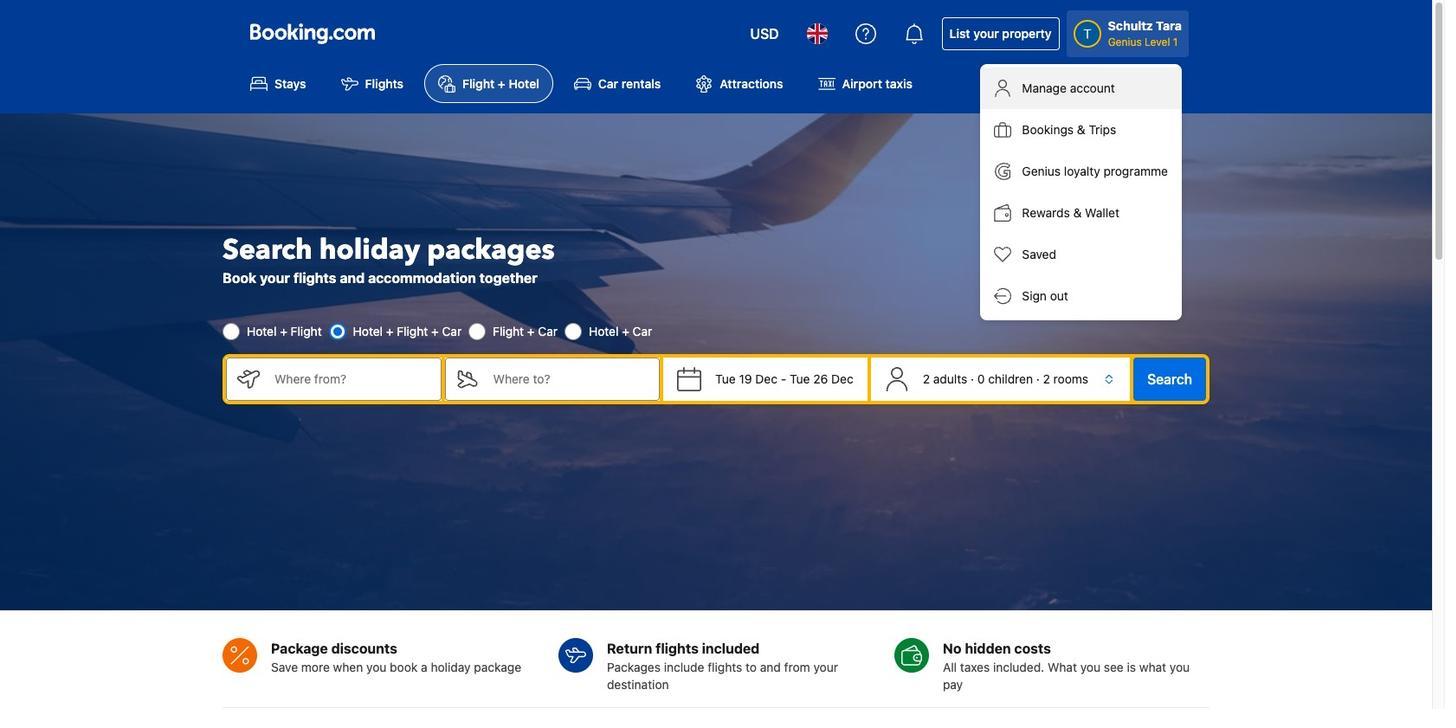 Task type: describe. For each thing, give the bounding box(es) containing it.
taxes
[[960, 659, 990, 674]]

flight inside "link"
[[462, 76, 495, 91]]

+ for flight + hotel
[[498, 76, 505, 91]]

sign out button
[[980, 275, 1182, 317]]

to
[[746, 659, 757, 674]]

what
[[1139, 659, 1166, 674]]

airport taxis link
[[804, 64, 926, 103]]

+ for hotel + flight + car
[[386, 324, 394, 338]]

car inside car rentals link
[[598, 76, 618, 91]]

more
[[301, 659, 330, 674]]

bookings
[[1022, 122, 1074, 137]]

genius loyalty programme
[[1022, 164, 1168, 178]]

rewards
[[1022, 205, 1070, 220]]

flight + hotel
[[462, 76, 539, 91]]

see
[[1104, 659, 1124, 674]]

level
[[1145, 35, 1170, 48]]

property
[[1002, 26, 1052, 41]]

booking.com online hotel reservations image
[[250, 23, 375, 44]]

26
[[813, 371, 828, 386]]

0 horizontal spatial genius
[[1022, 164, 1061, 178]]

0
[[977, 371, 985, 386]]

sign out
[[1022, 288, 1068, 303]]

hotel + car
[[589, 324, 652, 338]]

no hidden costs all taxes included. what you see is what you pay
[[943, 640, 1190, 691]]

rewards & wallet
[[1022, 205, 1119, 220]]

hotel for hotel + flight + car
[[353, 324, 383, 338]]

programme
[[1103, 164, 1168, 178]]

destination
[[607, 677, 669, 691]]

your inside return flights included packages include flights to and from your destination
[[813, 659, 838, 674]]

flights link
[[327, 64, 417, 103]]

rooms
[[1053, 371, 1088, 386]]

and inside search holiday packages book your flights and accommodation together
[[340, 270, 365, 286]]

0 vertical spatial your
[[973, 26, 999, 41]]

genius loyalty programme link
[[980, 151, 1182, 192]]

1 vertical spatial flights
[[655, 640, 699, 656]]

pay
[[943, 677, 963, 691]]

schultz
[[1108, 18, 1153, 33]]

is
[[1127, 659, 1136, 674]]

together
[[479, 270, 538, 286]]

package
[[271, 640, 328, 656]]

adults
[[933, 371, 967, 386]]

airport taxis
[[842, 76, 912, 91]]

1 tue from the left
[[715, 371, 736, 386]]

packages
[[607, 659, 661, 674]]

discounts
[[331, 640, 397, 656]]

hotel inside "link"
[[509, 76, 539, 91]]

1 dec from the left
[[755, 371, 777, 386]]

attractions
[[720, 76, 783, 91]]

& for bookings
[[1077, 122, 1085, 137]]

book
[[390, 659, 418, 674]]

Where to? field
[[479, 358, 660, 401]]

hidden
[[965, 640, 1011, 656]]

include
[[664, 659, 704, 674]]

+ for hotel + flight
[[280, 324, 287, 338]]

taxis
[[885, 76, 912, 91]]

what
[[1048, 659, 1077, 674]]

rewards & wallet link
[[980, 192, 1182, 234]]

genius inside schultz tara genius level 1
[[1108, 35, 1142, 48]]

stays link
[[236, 64, 320, 103]]

bookings & trips
[[1022, 122, 1116, 137]]

bookings & trips link
[[980, 109, 1182, 151]]

search holiday packages book your flights and accommodation together
[[223, 231, 555, 286]]

and inside return flights included packages include flights to and from your destination
[[760, 659, 781, 674]]

all
[[943, 659, 957, 674]]

return flights included packages include flights to and from your destination
[[607, 640, 838, 691]]

-
[[781, 371, 786, 386]]

search for search
[[1147, 371, 1192, 387]]



Task type: vqa. For each thing, say whether or not it's contained in the screenshot.
flights inside Search holiday packages Book your flights and accommodation together
yes



Task type: locate. For each thing, give the bounding box(es) containing it.
genius down schultz
[[1108, 35, 1142, 48]]

flights
[[293, 270, 336, 286], [655, 640, 699, 656], [708, 659, 742, 674]]

1 vertical spatial search
[[1147, 371, 1192, 387]]

1 horizontal spatial tue
[[790, 371, 810, 386]]

0 horizontal spatial tue
[[715, 371, 736, 386]]

2 left rooms
[[1043, 371, 1050, 386]]

·
[[971, 371, 974, 386], [1036, 371, 1040, 386]]

&
[[1077, 122, 1085, 137], [1073, 205, 1082, 220]]

tue left 19
[[715, 371, 736, 386]]

trips
[[1089, 122, 1116, 137]]

1 vertical spatial your
[[260, 270, 290, 286]]

holiday inside search holiday packages book your flights and accommodation together
[[319, 231, 420, 269]]

holiday
[[319, 231, 420, 269], [431, 659, 471, 674]]

1 horizontal spatial your
[[813, 659, 838, 674]]

1 vertical spatial genius
[[1022, 164, 1061, 178]]

hotel + flight
[[247, 324, 322, 338]]

account
[[1070, 81, 1115, 95]]

1 vertical spatial and
[[760, 659, 781, 674]]

saved
[[1022, 247, 1056, 261]]

stays
[[274, 76, 306, 91]]

package discounts save more when you book a holiday package
[[271, 640, 521, 674]]

1 horizontal spatial holiday
[[431, 659, 471, 674]]

0 horizontal spatial search
[[223, 231, 312, 269]]

save
[[271, 659, 298, 674]]

genius left loyalty
[[1022, 164, 1061, 178]]

1 horizontal spatial 2
[[1043, 371, 1050, 386]]

2 horizontal spatial your
[[973, 26, 999, 41]]

your right "book"
[[260, 270, 290, 286]]

you
[[366, 659, 386, 674], [1080, 659, 1100, 674], [1170, 659, 1190, 674]]

0 horizontal spatial flights
[[293, 270, 336, 286]]

car rentals link
[[560, 64, 675, 103]]

dec right 26 on the bottom of the page
[[831, 371, 853, 386]]

0 vertical spatial flights
[[293, 270, 336, 286]]

you down discounts
[[366, 659, 386, 674]]

you left see
[[1080, 659, 1100, 674]]

sign
[[1022, 288, 1047, 303]]

& for rewards
[[1073, 205, 1082, 220]]

2 tue from the left
[[790, 371, 810, 386]]

included
[[702, 640, 760, 656]]

genius
[[1108, 35, 1142, 48], [1022, 164, 1061, 178]]

2 2 from the left
[[1043, 371, 1050, 386]]

manage account
[[1022, 81, 1115, 95]]

· left "0"
[[971, 371, 974, 386]]

1 horizontal spatial genius
[[1108, 35, 1142, 48]]

manage
[[1022, 81, 1067, 95]]

+ inside "link"
[[498, 76, 505, 91]]

0 horizontal spatial dec
[[755, 371, 777, 386]]

airport
[[842, 76, 882, 91]]

1 horizontal spatial dec
[[831, 371, 853, 386]]

0 horizontal spatial you
[[366, 659, 386, 674]]

search button
[[1133, 358, 1206, 401]]

wallet
[[1085, 205, 1119, 220]]

you inside package discounts save more when you book a holiday package
[[366, 659, 386, 674]]

1 horizontal spatial and
[[760, 659, 781, 674]]

+ for hotel + car
[[622, 324, 629, 338]]

included.
[[993, 659, 1044, 674]]

dec left -
[[755, 371, 777, 386]]

list
[[949, 26, 970, 41]]

when
[[333, 659, 363, 674]]

flight + car
[[493, 324, 558, 338]]

2
[[923, 371, 930, 386], [1043, 371, 1050, 386]]

rentals
[[621, 76, 661, 91]]

hotel for hotel + flight
[[247, 324, 277, 338]]

search inside button
[[1147, 371, 1192, 387]]

1 vertical spatial holiday
[[431, 659, 471, 674]]

accommodation
[[368, 270, 476, 286]]

3 you from the left
[[1170, 659, 1190, 674]]

usd
[[750, 26, 779, 42]]

flights down "included"
[[708, 659, 742, 674]]

0 horizontal spatial your
[[260, 270, 290, 286]]

Where from? field
[[261, 358, 441, 401]]

your right list
[[973, 26, 999, 41]]

search inside search holiday packages book your flights and accommodation together
[[223, 231, 312, 269]]

2 left adults
[[923, 371, 930, 386]]

0 horizontal spatial ·
[[971, 371, 974, 386]]

flights up include
[[655, 640, 699, 656]]

flights for flights
[[708, 659, 742, 674]]

out
[[1050, 288, 1068, 303]]

tue 19 dec - tue 26 dec
[[715, 371, 853, 386]]

a
[[421, 659, 427, 674]]

hotel for hotel + car
[[589, 324, 619, 338]]

0 vertical spatial &
[[1077, 122, 1085, 137]]

flight
[[462, 76, 495, 91], [291, 324, 322, 338], [397, 324, 428, 338], [493, 324, 524, 338]]

1 2 from the left
[[923, 371, 930, 386]]

flights
[[365, 76, 404, 91]]

package
[[474, 659, 521, 674]]

0 vertical spatial genius
[[1108, 35, 1142, 48]]

list your property link
[[942, 17, 1059, 50]]

0 horizontal spatial holiday
[[319, 231, 420, 269]]

1 horizontal spatial you
[[1080, 659, 1100, 674]]

attractions link
[[682, 64, 797, 103]]

0 vertical spatial holiday
[[319, 231, 420, 269]]

saved link
[[980, 234, 1182, 275]]

& left wallet at the right of the page
[[1073, 205, 1082, 220]]

manage account link
[[980, 68, 1182, 109]]

2 horizontal spatial flights
[[708, 659, 742, 674]]

tue
[[715, 371, 736, 386], [790, 371, 810, 386]]

holiday up "accommodation"
[[319, 231, 420, 269]]

and right to
[[760, 659, 781, 674]]

1 vertical spatial &
[[1073, 205, 1082, 220]]

19
[[739, 371, 752, 386]]

car
[[598, 76, 618, 91], [442, 324, 462, 338], [538, 324, 558, 338], [633, 324, 652, 338]]

holiday right "a"
[[431, 659, 471, 674]]

dec
[[755, 371, 777, 386], [831, 371, 853, 386]]

2 vertical spatial your
[[813, 659, 838, 674]]

1 you from the left
[[366, 659, 386, 674]]

book
[[223, 270, 257, 286]]

and
[[340, 270, 365, 286], [760, 659, 781, 674]]

0 horizontal spatial 2
[[923, 371, 930, 386]]

no
[[943, 640, 962, 656]]

0 vertical spatial search
[[223, 231, 312, 269]]

2 dec from the left
[[831, 371, 853, 386]]

1 horizontal spatial search
[[1147, 371, 1192, 387]]

+ for flight + car
[[527, 324, 535, 338]]

2 · from the left
[[1036, 371, 1040, 386]]

2 you from the left
[[1080, 659, 1100, 674]]

2 vertical spatial flights
[[708, 659, 742, 674]]

search for search holiday packages book your flights and accommodation together
[[223, 231, 312, 269]]

flights inside search holiday packages book your flights and accommodation together
[[293, 270, 336, 286]]

costs
[[1014, 640, 1051, 656]]

flights up the hotel + flight
[[293, 270, 336, 286]]

search
[[223, 231, 312, 269], [1147, 371, 1192, 387]]

0 horizontal spatial and
[[340, 270, 365, 286]]

+
[[498, 76, 505, 91], [280, 324, 287, 338], [386, 324, 394, 338], [431, 324, 439, 338], [527, 324, 535, 338], [622, 324, 629, 338]]

schultz tara genius level 1
[[1108, 18, 1182, 48]]

1 horizontal spatial ·
[[1036, 371, 1040, 386]]

usd button
[[740, 13, 789, 55]]

packages
[[427, 231, 555, 269]]

car rentals
[[598, 76, 661, 91]]

list your property
[[949, 26, 1052, 41]]

1 horizontal spatial flights
[[655, 640, 699, 656]]

flight + hotel link
[[424, 64, 553, 103]]

tue right -
[[790, 371, 810, 386]]

return
[[607, 640, 652, 656]]

hotel + flight + car
[[353, 324, 462, 338]]

· right children
[[1036, 371, 1040, 386]]

from
[[784, 659, 810, 674]]

loyalty
[[1064, 164, 1100, 178]]

and left "accommodation"
[[340, 270, 365, 286]]

tara
[[1156, 18, 1182, 33]]

you right what
[[1170, 659, 1190, 674]]

& left trips
[[1077, 122, 1085, 137]]

children
[[988, 371, 1033, 386]]

your inside search holiday packages book your flights and accommodation together
[[260, 270, 290, 286]]

holiday inside package discounts save more when you book a holiday package
[[431, 659, 471, 674]]

1 · from the left
[[971, 371, 974, 386]]

& inside "link"
[[1073, 205, 1082, 220]]

flights for holiday
[[293, 270, 336, 286]]

0 vertical spatial and
[[340, 270, 365, 286]]

1
[[1173, 35, 1178, 48]]

your right from in the bottom right of the page
[[813, 659, 838, 674]]

2 adults · 0 children · 2 rooms
[[923, 371, 1088, 386]]

2 horizontal spatial you
[[1170, 659, 1190, 674]]



